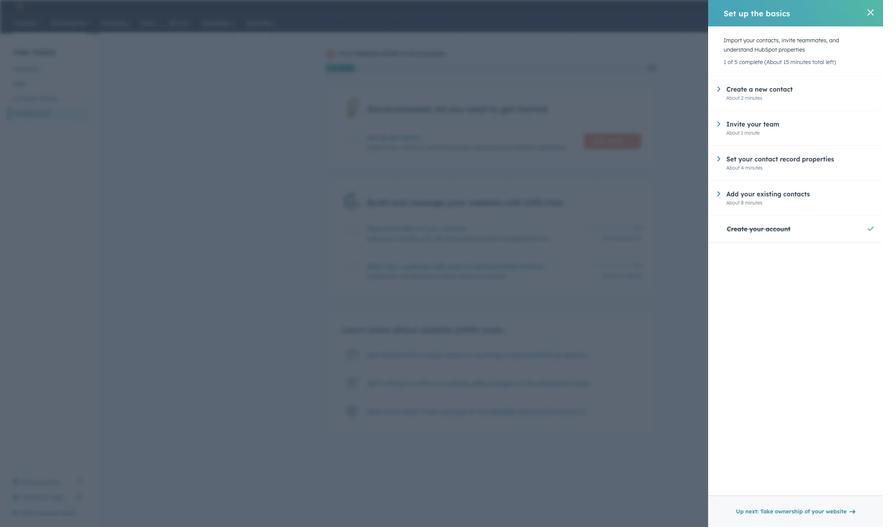Task type: describe. For each thing, give the bounding box(es) containing it.
and inside take ownership of your website build and customize your site with powerful content management tools
[[382, 236, 391, 243]]

tasks
[[609, 138, 623, 145]]

help?
[[404, 408, 421, 416]]

tyler black image
[[829, 3, 836, 10]]

website inside take ownership of your website build and customize your site with powerful content management tools
[[442, 225, 466, 233]]

contacts
[[783, 190, 810, 198]]

invite your team about 1 minute
[[726, 120, 779, 136]]

set up the basics button
[[367, 134, 578, 142]]

guide
[[32, 47, 55, 57]]

pages
[[495, 380, 514, 388]]

1 vertical spatial content
[[519, 263, 543, 271]]

1 horizontal spatial the
[[477, 408, 487, 416]]

of inside button
[[805, 509, 810, 516]]

and inside import your contacts, invite teammates, and understand hubspot properties
[[829, 37, 839, 44]]

about inside add your existing contacts about 8 minutes
[[726, 200, 740, 206]]

set up the basics dialog
[[708, 0, 883, 528]]

caret image for add
[[717, 192, 720, 197]]

about 26 minutes
[[602, 273, 641, 279]]

pomatoes button
[[824, 0, 873, 12]]

0% for take ownership of your website
[[634, 225, 641, 231]]

import inside set up the basics import your contacts, invite teammates, and understand hubspot properties
[[367, 144, 386, 151]]

tools inside take ownership of your website build and customize your site with powerful content management tools
[[537, 236, 549, 243]]

cms
[[524, 197, 543, 208]]

lesson
[[445, 352, 464, 360]]

0 horizontal spatial in
[[469, 408, 475, 416]]

0 horizontal spatial tools
[[401, 50, 417, 58]]

a right find
[[438, 408, 442, 416]]

create a new contact about 2 minutes
[[726, 86, 793, 101]]

create your account
[[727, 225, 791, 233]]

add
[[726, 190, 739, 198]]

properties inside set your contact record properties about 4 minutes
[[802, 155, 834, 163]]

need some help? find a partner in the hubspot solutions directory link
[[367, 408, 586, 418]]

0 vertical spatial to
[[489, 104, 498, 115]]

minutes inside set your contact record properties about 4 minutes
[[745, 165, 763, 171]]

ownership inside button
[[775, 509, 803, 516]]

grow
[[367, 263, 384, 271]]

user guide views element
[[8, 33, 87, 121]]

hubspot inside import your contacts, invite teammates, and understand hubspot properties
[[754, 46, 777, 53]]

0 vertical spatial demo
[[572, 380, 590, 388]]

15
[[783, 59, 789, 66]]

understand inside set up the basics import your contacts, invite teammates, and understand hubspot properties
[[484, 144, 513, 151]]

your
[[339, 50, 353, 58]]

next:
[[745, 509, 759, 516]]

record
[[780, 155, 800, 163]]

start tasks
[[594, 138, 623, 145]]

more
[[368, 325, 390, 336]]

customize
[[393, 236, 419, 243]]

website (cms)
[[12, 110, 50, 117]]

start for start overview demo
[[22, 510, 35, 517]]

invite inside set up the basics import your contacts, invite teammates, and understand hubspot properties
[[425, 144, 439, 151]]

2 vertical spatial tools
[[482, 325, 503, 336]]

create for create your account
[[727, 225, 747, 233]]

set for set up the basics import your contacts, invite teammates, and understand hubspot properties
[[367, 134, 377, 142]]

1 of 5 complete (about 15 minutes total left)
[[724, 59, 836, 66]]

contact inside create a new contact about 2 minutes
[[769, 86, 793, 93]]

0 vertical spatial on
[[466, 352, 474, 360]]

2 vertical spatial (cms)
[[455, 325, 480, 336]]

interactive
[[537, 380, 570, 388]]

upgrade image
[[712, 3, 719, 10]]

set for set up the basics
[[724, 8, 736, 18]]

complete
[[739, 59, 763, 66]]

and inside grow your audience with search engine-friendly content publish your site and attract visitors with your content
[[411, 273, 421, 280]]

about left 26
[[602, 273, 616, 279]]

high-
[[509, 352, 526, 360]]

customer
[[12, 95, 37, 102]]

site inside take ownership of your website build and customize your site with powerful content management tools
[[433, 236, 442, 243]]

a left high-
[[503, 352, 507, 360]]

0 vertical spatial (cms)
[[381, 50, 400, 58]]

up next: take ownership of your website button
[[731, 504, 860, 520]]

2 vertical spatial content
[[486, 273, 506, 280]]

find
[[422, 408, 436, 416]]

invite your team button
[[8, 491, 87, 506]]

teammates, inside import your contacts, invite teammates, and understand hubspot properties
[[797, 37, 828, 44]]

take ownership of your website build and customize your site with powerful content management tools
[[367, 225, 549, 243]]

about
[[393, 325, 418, 336]]

your inside button
[[38, 495, 50, 502]]

search
[[447, 263, 468, 271]]

engine-
[[470, 263, 493, 271]]

8
[[741, 200, 744, 206]]

marketing button
[[8, 62, 87, 77]]

add your existing contacts about 8 minutes
[[726, 190, 810, 206]]

set up the basics import your contacts, invite teammates, and understand hubspot properties
[[367, 134, 565, 151]]

intro
[[417, 380, 432, 388]]

hubspot image
[[14, 2, 23, 11]]

your website (cms) tools progress progress bar
[[326, 65, 354, 72]]

about 25 minutes
[[602, 236, 641, 241]]

2 vertical spatial hubspot
[[489, 408, 516, 416]]

help image
[[786, 3, 793, 10]]

a inside create a new contact about 2 minutes
[[749, 86, 753, 93]]

customer service button
[[8, 91, 87, 106]]

basics for set up the basics import your contacts, invite teammates, and understand hubspot properties
[[401, 134, 420, 142]]

minutes right 26
[[623, 273, 641, 279]]

5
[[734, 59, 738, 66]]

solutions
[[518, 408, 547, 416]]

get started with a quick lesson on creating a high-performing website
[[367, 352, 587, 360]]

building
[[442, 380, 468, 388]]

user guide
[[12, 47, 55, 57]]

minutes inside add your existing contacts about 8 minutes
[[745, 200, 762, 206]]

some
[[386, 408, 402, 416]]

you
[[448, 104, 464, 115]]

audience
[[402, 263, 430, 271]]

with up attract
[[432, 263, 445, 271]]

this
[[524, 380, 535, 388]]

hands-
[[386, 380, 408, 388]]

account
[[766, 225, 791, 233]]

publish
[[367, 273, 386, 280]]

and left manage
[[391, 197, 407, 208]]

view your plan
[[22, 479, 60, 486]]

new
[[755, 86, 767, 93]]

4
[[741, 165, 744, 171]]

2
[[741, 95, 744, 101]]

learn
[[342, 325, 366, 336]]

minutes right 15
[[791, 59, 811, 66]]

upgrade
[[721, 4, 743, 10]]

link opens in a new window image inside need some help? find a partner in the hubspot solutions directory link
[[579, 410, 585, 416]]

up
[[736, 509, 744, 516]]

with left "quick"
[[404, 352, 418, 360]]

need some help? find a partner in the hubspot solutions directory
[[367, 408, 578, 416]]

about inside create a new contact about 2 minutes
[[726, 95, 740, 101]]

1 vertical spatial to
[[434, 380, 440, 388]]

site inside grow your audience with search engine-friendly content publish your site and attract visitors with your content
[[400, 273, 409, 280]]

get a hands-on intro to building website pages in this interactive demo
[[367, 380, 590, 388]]

build and manage your website with cms hub
[[367, 197, 563, 208]]

0% for grow your audience with search engine-friendly content
[[634, 263, 641, 269]]

the for set up the basics import your contacts, invite teammates, and understand hubspot properties
[[389, 134, 399, 142]]

plan
[[49, 479, 60, 486]]

view
[[22, 479, 34, 486]]

user
[[12, 47, 30, 57]]

your inside the invite your team about 1 minute
[[747, 120, 761, 128]]

caret image for invite
[[717, 122, 720, 127]]

hubspot inside set up the basics import your contacts, invite teammates, and understand hubspot properties
[[515, 144, 538, 151]]

demo inside "link"
[[61, 510, 75, 517]]

set for set your contact record properties about 4 minutes
[[726, 155, 736, 163]]

with left the cms
[[504, 197, 522, 208]]

minutes right 25
[[623, 236, 641, 241]]

overview
[[36, 510, 59, 517]]

get a hands-on intro to building website pages in this interactive demo link
[[367, 380, 590, 388]]

basics for set up the basics
[[766, 8, 790, 18]]

invite inside import your contacts, invite teammates, and understand hubspot properties
[[782, 37, 795, 44]]

settings image
[[799, 3, 806, 10]]

creating
[[475, 352, 501, 360]]

get
[[500, 104, 514, 115]]



Task type: locate. For each thing, give the bounding box(es) containing it.
1 horizontal spatial start
[[594, 138, 607, 145]]

content down 'take ownership of your website' 'button'
[[480, 236, 499, 243]]

manage
[[410, 197, 445, 208]]

1 inside the invite your team about 1 minute
[[741, 130, 743, 136]]

0 horizontal spatial invite
[[425, 144, 439, 151]]

notifications image
[[812, 3, 819, 10]]

1 vertical spatial hubspot
[[515, 144, 538, 151]]

set up the basics
[[724, 8, 790, 18]]

your inside set your contact record properties about 4 minutes
[[738, 155, 753, 163]]

1 left 5
[[724, 59, 726, 66]]

about left 2
[[726, 95, 740, 101]]

1 horizontal spatial take
[[760, 509, 773, 516]]

2 vertical spatial properties
[[802, 155, 834, 163]]

0 vertical spatial in
[[516, 380, 522, 388]]

1 vertical spatial contacts,
[[400, 144, 424, 151]]

basics inside set up the basics import your contacts, invite teammates, and understand hubspot properties
[[401, 134, 420, 142]]

0 vertical spatial set
[[724, 8, 736, 18]]

team inside button
[[51, 495, 65, 502]]

0 vertical spatial understand
[[724, 46, 753, 53]]

demo
[[572, 380, 590, 388], [61, 510, 75, 517]]

invite your team
[[22, 495, 65, 502]]

2 horizontal spatial tools
[[537, 236, 549, 243]]

the inside dialog
[[751, 8, 763, 18]]

0% up 'about 26 minutes'
[[634, 263, 641, 269]]

website
[[355, 50, 379, 58], [12, 110, 33, 117]]

2 0% from the top
[[634, 263, 641, 269]]

1 horizontal spatial in
[[516, 380, 522, 388]]

0 vertical spatial content
[[480, 236, 499, 243]]

0 horizontal spatial the
[[389, 134, 399, 142]]

start left "tasks"
[[594, 138, 607, 145]]

customer service
[[12, 95, 58, 102]]

on right lesson
[[466, 352, 474, 360]]

notifications button
[[809, 0, 822, 12]]

site
[[433, 236, 442, 243], [400, 273, 409, 280]]

1 vertical spatial on
[[408, 380, 415, 388]]

the down the 'recommended:'
[[389, 134, 399, 142]]

0 vertical spatial site
[[433, 236, 442, 243]]

2 caret image from the top
[[717, 192, 720, 197]]

2 get from the top
[[367, 380, 378, 388]]

1 vertical spatial ownership
[[775, 509, 803, 516]]

understand up 5
[[724, 46, 753, 53]]

website inside button
[[826, 509, 847, 516]]

take inside take ownership of your website build and customize your site with powerful content management tools
[[367, 225, 382, 233]]

get down 'more'
[[367, 352, 378, 360]]

contacts, inside set up the basics import your contacts, invite teammates, and understand hubspot properties
[[400, 144, 424, 151]]

started right get
[[517, 104, 547, 115]]

1 horizontal spatial invite
[[782, 37, 795, 44]]

take inside button
[[760, 509, 773, 516]]

contact
[[769, 86, 793, 93], [755, 155, 778, 163]]

0 vertical spatial 1
[[724, 59, 726, 66]]

get
[[367, 352, 378, 360], [367, 380, 378, 388]]

up for set up the basics import your contacts, invite teammates, and understand hubspot properties
[[379, 134, 387, 142]]

tools left the progress at the top of page
[[401, 50, 417, 58]]

0 vertical spatial import
[[724, 37, 742, 44]]

0 vertical spatial caret image
[[717, 87, 720, 92]]

up left calling icon at right
[[739, 8, 749, 18]]

started down 'more'
[[380, 352, 403, 360]]

understand down set up the basics button
[[484, 144, 513, 151]]

1 vertical spatial caret image
[[717, 192, 720, 197]]

1 vertical spatial start
[[22, 510, 35, 517]]

about left 25
[[602, 236, 616, 241]]

learn more about website (cms) tools
[[342, 325, 503, 336]]

get for get a hands-on intro to building website pages in this interactive demo
[[367, 380, 378, 388]]

Search HubSpot search field
[[774, 16, 869, 30]]

your inside set up the basics import your contacts, invite teammates, and understand hubspot properties
[[387, 144, 398, 151]]

0 vertical spatial teammates,
[[797, 37, 828, 44]]

contact left record
[[755, 155, 778, 163]]

set inside set up the basics import your contacts, invite teammates, and understand hubspot properties
[[367, 134, 377, 142]]

1 vertical spatial in
[[469, 408, 475, 416]]

invite
[[726, 120, 745, 128], [22, 495, 37, 502]]

minutes right 2
[[745, 95, 762, 101]]

1 horizontal spatial started
[[517, 104, 547, 115]]

your website (cms) tools progress
[[339, 50, 446, 58]]

invite for invite your team
[[22, 495, 37, 502]]

0 vertical spatial build
[[367, 197, 389, 208]]

directory
[[549, 408, 578, 416]]

properties inside set up the basics import your contacts, invite teammates, and understand hubspot properties
[[539, 144, 565, 151]]

1 vertical spatial caret image
[[717, 157, 720, 162]]

0 vertical spatial ownership
[[384, 225, 416, 233]]

total
[[812, 59, 824, 66]]

2 horizontal spatial of
[[805, 509, 810, 516]]

0 horizontal spatial site
[[400, 273, 409, 280]]

1 vertical spatial take
[[760, 509, 773, 516]]

grow your audience with search engine-friendly content publish your site and attract visitors with your content
[[367, 263, 543, 280]]

1 vertical spatial started
[[380, 352, 403, 360]]

1 horizontal spatial basics
[[766, 8, 790, 18]]

team for invite your team about 1 minute
[[763, 120, 779, 128]]

0 vertical spatial caret image
[[717, 122, 720, 127]]

tools up creating
[[482, 325, 503, 336]]

up inside dialog
[[739, 8, 749, 18]]

invite inside button
[[22, 495, 37, 502]]

invite for invite your team about 1 minute
[[726, 120, 745, 128]]

2 horizontal spatial the
[[751, 8, 763, 18]]

all
[[435, 104, 445, 115]]

team inside the invite your team about 1 minute
[[763, 120, 779, 128]]

pomatoes
[[837, 3, 861, 9]]

need
[[466, 104, 487, 115]]

website (cms) button
[[8, 106, 87, 121]]

view your plan link
[[8, 475, 87, 491]]

0 horizontal spatial take
[[367, 225, 382, 233]]

minutes inside create a new contact about 2 minutes
[[745, 95, 762, 101]]

import inside import your contacts, invite teammates, and understand hubspot properties
[[724, 37, 742, 44]]

your inside add your existing contacts about 8 minutes
[[741, 190, 755, 198]]

started
[[517, 104, 547, 115], [380, 352, 403, 360]]

of
[[728, 59, 733, 66], [418, 225, 424, 233], [805, 509, 810, 516]]

1 vertical spatial set
[[367, 134, 377, 142]]

0 vertical spatial website
[[355, 50, 379, 58]]

of inside take ownership of your website build and customize your site with powerful content management tools
[[418, 225, 424, 233]]

create inside create a new contact about 2 minutes
[[726, 86, 747, 93]]

start tasks button
[[584, 134, 641, 149]]

content
[[480, 236, 499, 243], [519, 263, 543, 271], [486, 273, 506, 280]]

1 vertical spatial tools
[[537, 236, 549, 243]]

with
[[504, 197, 522, 208], [444, 236, 455, 243], [432, 263, 445, 271], [461, 273, 472, 280], [404, 352, 418, 360]]

on
[[466, 352, 474, 360], [408, 380, 415, 388]]

2 vertical spatial the
[[477, 408, 487, 416]]

content inside take ownership of your website build and customize your site with powerful content management tools
[[480, 236, 499, 243]]

ownership inside take ownership of your website build and customize your site with powerful content management tools
[[384, 225, 416, 233]]

0 vertical spatial invite
[[726, 120, 745, 128]]

take up grow
[[367, 225, 382, 233]]

caret image
[[717, 87, 720, 92], [717, 192, 720, 197]]

service
[[39, 95, 58, 102]]

with inside take ownership of your website build and customize your site with powerful content management tools
[[444, 236, 455, 243]]

0 vertical spatial 0%
[[634, 225, 641, 231]]

1 get from the top
[[367, 352, 378, 360]]

and down audience
[[411, 273, 421, 280]]

to left get
[[489, 104, 498, 115]]

with left powerful at the right top of the page
[[444, 236, 455, 243]]

set
[[724, 8, 736, 18], [367, 134, 377, 142], [726, 155, 736, 163]]

link opens in a new window image
[[579, 410, 585, 416], [77, 478, 82, 487], [77, 480, 82, 485]]

and down set up the basics button
[[473, 144, 483, 151]]

performing
[[526, 352, 561, 360]]

in left this
[[516, 380, 522, 388]]

start inside "link"
[[22, 510, 35, 517]]

set inside set your contact record properties about 4 minutes
[[726, 155, 736, 163]]

1 vertical spatial teammates,
[[441, 144, 471, 151]]

to right intro
[[434, 380, 440, 388]]

0 horizontal spatial 1
[[724, 59, 726, 66]]

1 vertical spatial get
[[367, 380, 378, 388]]

a left "quick"
[[420, 352, 424, 360]]

0 vertical spatial basics
[[766, 8, 790, 18]]

recommended: all you need to get started
[[367, 104, 547, 115]]

teammates, inside set up the basics import your contacts, invite teammates, and understand hubspot properties
[[441, 144, 471, 151]]

and inside set up the basics import your contacts, invite teammates, and understand hubspot properties
[[473, 144, 483, 151]]

0 vertical spatial up
[[739, 8, 749, 18]]

help button
[[783, 0, 796, 12]]

marketplaces button
[[765, 0, 782, 12]]

0 vertical spatial get
[[367, 352, 378, 360]]

0 vertical spatial of
[[728, 59, 733, 66]]

1 vertical spatial create
[[727, 225, 747, 233]]

menu containing pomatoes
[[707, 0, 874, 12]]

website down customer
[[12, 110, 33, 117]]

1 vertical spatial site
[[400, 273, 409, 280]]

1 vertical spatial basics
[[401, 134, 420, 142]]

0 vertical spatial team
[[763, 120, 779, 128]]

need
[[367, 408, 384, 416]]

invite up minute
[[726, 120, 745, 128]]

team down create a new contact about 2 minutes
[[763, 120, 779, 128]]

1 horizontal spatial teammates,
[[797, 37, 828, 44]]

invite down view
[[22, 495, 37, 502]]

9%
[[647, 65, 656, 72]]

2 build from the top
[[367, 236, 380, 243]]

existing
[[757, 190, 781, 198]]

1 horizontal spatial contacts,
[[756, 37, 780, 44]]

ownership
[[384, 225, 416, 233], [775, 509, 803, 516]]

caret image for set
[[717, 157, 720, 162]]

0 horizontal spatial started
[[380, 352, 403, 360]]

0 vertical spatial contacts,
[[756, 37, 780, 44]]

understand inside import your contacts, invite teammates, and understand hubspot properties
[[724, 46, 753, 53]]

visitors
[[441, 273, 459, 280]]

on left intro
[[408, 380, 415, 388]]

1 left minute
[[741, 130, 743, 136]]

start overview demo
[[22, 510, 75, 517]]

0% up about 25 minutes
[[634, 225, 641, 231]]

quick
[[426, 352, 443, 360]]

(cms) inside button
[[35, 110, 50, 117]]

up down the 'recommended:'
[[379, 134, 387, 142]]

1 caret image from the top
[[717, 87, 720, 92]]

calling icon image
[[754, 3, 761, 10]]

1 vertical spatial 1
[[741, 130, 743, 136]]

management
[[501, 236, 535, 243]]

demo right interactive
[[572, 380, 590, 388]]

marketplaces image
[[770, 3, 777, 10]]

minutes right 4
[[745, 165, 763, 171]]

close image
[[868, 9, 874, 16]]

1 horizontal spatial import
[[724, 37, 742, 44]]

and left customize at the top left of page
[[382, 236, 391, 243]]

the for set up the basics
[[751, 8, 763, 18]]

and down search hubspot search field
[[829, 37, 839, 44]]

properties
[[779, 46, 805, 53], [539, 144, 565, 151], [802, 155, 834, 163]]

1 horizontal spatial understand
[[724, 46, 753, 53]]

2 caret image from the top
[[717, 157, 720, 162]]

the right partner
[[477, 408, 487, 416]]

0 vertical spatial contact
[[769, 86, 793, 93]]

1 horizontal spatial invite
[[726, 120, 745, 128]]

build
[[367, 197, 389, 208], [367, 236, 380, 243]]

the
[[751, 8, 763, 18], [389, 134, 399, 142], [477, 408, 487, 416]]

0 horizontal spatial to
[[434, 380, 440, 388]]

search button
[[863, 16, 876, 30]]

basics inside dialog
[[766, 8, 790, 18]]

start overview demo link
[[8, 506, 87, 522]]

search image
[[867, 20, 872, 26]]

contact right the new
[[769, 86, 793, 93]]

start inside button
[[594, 138, 607, 145]]

create down 8
[[727, 225, 747, 233]]

start left overview
[[22, 510, 35, 517]]

a
[[749, 86, 753, 93], [420, 352, 424, 360], [503, 352, 507, 360], [380, 380, 384, 388], [438, 408, 442, 416]]

1 vertical spatial of
[[418, 225, 424, 233]]

minutes
[[791, 59, 811, 66], [745, 95, 762, 101], [745, 165, 763, 171], [745, 200, 762, 206], [623, 236, 641, 241], [623, 273, 641, 279]]

0 horizontal spatial import
[[367, 144, 386, 151]]

up next: take ownership of your website
[[736, 509, 847, 516]]

hubspot
[[754, 46, 777, 53], [515, 144, 538, 151], [489, 408, 516, 416]]

menu
[[707, 0, 874, 12]]

caret image
[[717, 122, 720, 127], [717, 157, 720, 162]]

1 horizontal spatial on
[[466, 352, 474, 360]]

team for invite your team
[[51, 495, 65, 502]]

contacts, inside import your contacts, invite teammates, and understand hubspot properties
[[756, 37, 780, 44]]

take right next:
[[760, 509, 773, 516]]

1 vertical spatial import
[[367, 144, 386, 151]]

a left "hands-"
[[380, 380, 384, 388]]

attract
[[422, 273, 440, 280]]

the left marketplaces icon
[[751, 8, 763, 18]]

0 horizontal spatial basics
[[401, 134, 420, 142]]

menu item
[[748, 0, 750, 12]]

site left powerful at the right top of the page
[[433, 236, 442, 243]]

minutes right 8
[[745, 200, 762, 206]]

1 vertical spatial contact
[[755, 155, 778, 163]]

1 horizontal spatial website
[[355, 50, 379, 58]]

get for get started with a quick lesson on creating a high-performing website
[[367, 352, 378, 360]]

start for start tasks
[[594, 138, 607, 145]]

site down audience
[[400, 273, 409, 280]]

invite inside the invite your team about 1 minute
[[726, 120, 745, 128]]

(cms)
[[381, 50, 400, 58], [35, 110, 50, 117], [455, 325, 480, 336]]

up for set up the basics
[[739, 8, 749, 18]]

tools
[[401, 50, 417, 58], [537, 236, 549, 243], [482, 325, 503, 336]]

1 build from the top
[[367, 197, 389, 208]]

1 horizontal spatial up
[[739, 8, 749, 18]]

1 vertical spatial demo
[[61, 510, 75, 517]]

about left 4
[[726, 165, 740, 171]]

about inside set your contact record properties about 4 minutes
[[726, 165, 740, 171]]

content down the friendly
[[486, 273, 506, 280]]

demo right overview
[[61, 510, 75, 517]]

(about
[[764, 59, 782, 66]]

1 caret image from the top
[[717, 122, 720, 127]]

0 vertical spatial create
[[726, 86, 747, 93]]

0 horizontal spatial start
[[22, 510, 35, 517]]

1 vertical spatial invite
[[425, 144, 439, 151]]

2 vertical spatial of
[[805, 509, 810, 516]]

recommended:
[[367, 104, 432, 115]]

to
[[489, 104, 498, 115], [434, 380, 440, 388]]

teammates, down set up the basics button
[[441, 144, 471, 151]]

1 vertical spatial the
[[389, 134, 399, 142]]

set your contact record properties about 4 minutes
[[726, 155, 834, 171]]

create for create a new contact about 2 minutes
[[726, 86, 747, 93]]

1 vertical spatial (cms)
[[35, 110, 50, 117]]

team
[[763, 120, 779, 128], [51, 495, 65, 502]]

1 vertical spatial team
[[51, 495, 65, 502]]

sales
[[12, 80, 26, 87]]

marketing
[[12, 66, 38, 73]]

import
[[724, 37, 742, 44], [367, 144, 386, 151]]

1 0% from the top
[[634, 225, 641, 231]]

ownership up customize at the top left of page
[[384, 225, 416, 233]]

0 horizontal spatial on
[[408, 380, 415, 388]]

1 vertical spatial invite
[[22, 495, 37, 502]]

a left the new
[[749, 86, 753, 93]]

0 horizontal spatial contacts,
[[400, 144, 424, 151]]

0 horizontal spatial website
[[12, 110, 33, 117]]

team down plan
[[51, 495, 65, 502]]

tools right management
[[537, 236, 549, 243]]

1 horizontal spatial (cms)
[[381, 50, 400, 58]]

0 horizontal spatial ownership
[[384, 225, 416, 233]]

ownership right next:
[[775, 509, 803, 516]]

properties inside import your contacts, invite teammates, and understand hubspot properties
[[779, 46, 805, 53]]

calling icon button
[[751, 1, 764, 11]]

content right the friendly
[[519, 263, 543, 271]]

0 vertical spatial properties
[[779, 46, 805, 53]]

create up 2
[[726, 86, 747, 93]]

0 vertical spatial take
[[367, 225, 382, 233]]

caret image for create
[[717, 87, 720, 92]]

import your contacts, invite teammates, and understand hubspot properties
[[724, 37, 839, 53]]

website inside button
[[12, 110, 33, 117]]

link opens in a new window image
[[579, 409, 585, 418]]

the inside set up the basics import your contacts, invite teammates, and understand hubspot properties
[[389, 134, 399, 142]]

contact inside set your contact record properties about 4 minutes
[[755, 155, 778, 163]]

0 horizontal spatial teammates,
[[441, 144, 471, 151]]

website right your
[[355, 50, 379, 58]]

teammates, down search hubspot search field
[[797, 37, 828, 44]]

in right partner
[[469, 408, 475, 416]]

1 horizontal spatial tools
[[482, 325, 503, 336]]

about down add
[[726, 200, 740, 206]]

minute
[[744, 130, 760, 136]]

0 vertical spatial hubspot
[[754, 46, 777, 53]]

get started with a quick lesson on creating a high-performing website link
[[367, 352, 587, 360]]

1 horizontal spatial site
[[433, 236, 442, 243]]

build inside take ownership of your website build and customize your site with powerful content management tools
[[367, 236, 380, 243]]

about inside the invite your team about 1 minute
[[726, 130, 740, 136]]

hubspot link
[[9, 2, 29, 11]]

with down grow your audience with search engine-friendly content button
[[461, 273, 472, 280]]

about left minute
[[726, 130, 740, 136]]

1 vertical spatial build
[[367, 236, 380, 243]]

your inside button
[[812, 509, 824, 516]]

get left "hands-"
[[367, 380, 378, 388]]

your inside import your contacts, invite teammates, and understand hubspot properties
[[743, 37, 755, 44]]

up inside set up the basics import your contacts, invite teammates, and understand hubspot properties
[[379, 134, 387, 142]]



Task type: vqa. For each thing, say whether or not it's contained in the screenshot.
TEAM in button
yes



